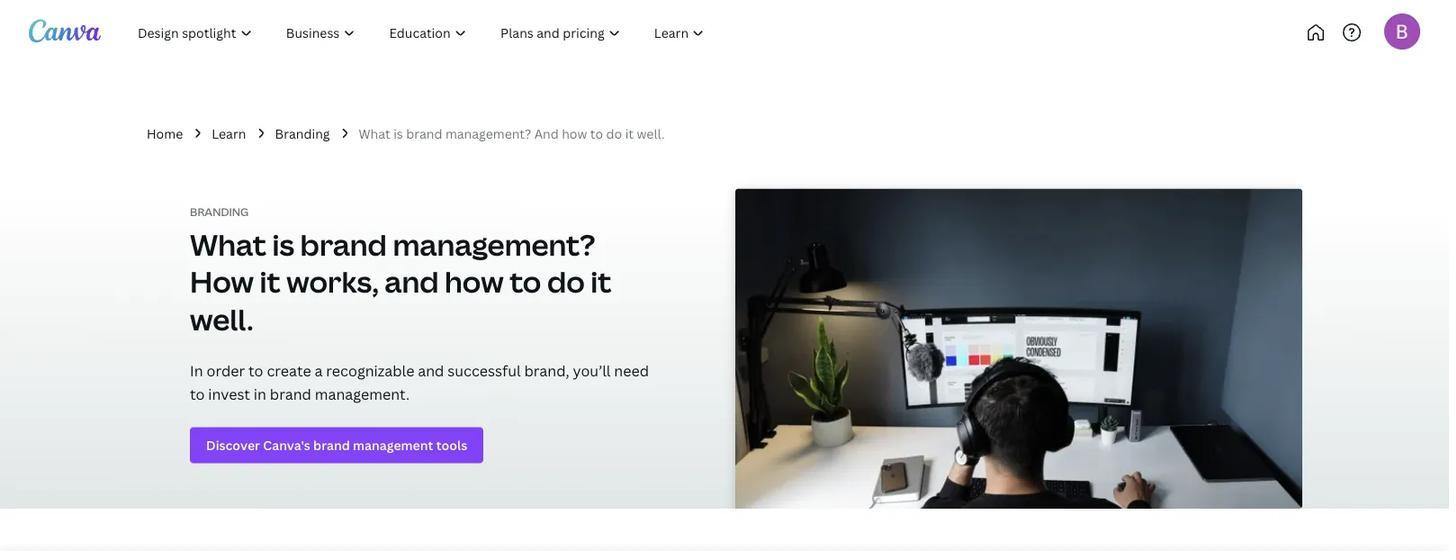 Task type: vqa. For each thing, say whether or not it's contained in the screenshot.
the Branding within the Branding What is brand management? How it works, and how to do it well.
yes



Task type: describe. For each thing, give the bounding box(es) containing it.
a
[[315, 361, 323, 381]]

create
[[267, 361, 311, 381]]

what inside branding what is brand management? how it works, and how to do it well.
[[190, 225, 266, 264]]

and inside branding what is brand management? how it works, and how to do it well.
[[385, 262, 439, 301]]

recognizable
[[326, 361, 415, 381]]

home
[[147, 125, 183, 142]]

how
[[190, 262, 254, 301]]

learn link
[[212, 123, 246, 144]]

1 horizontal spatial do
[[607, 125, 622, 142]]

0 vertical spatial brand
[[406, 125, 443, 142]]

is inside branding what is brand management? how it works, and how to do it well.
[[272, 225, 295, 264]]

learn
[[212, 125, 246, 142]]

successful
[[448, 361, 521, 381]]

1 horizontal spatial is
[[394, 125, 403, 142]]

0 horizontal spatial branding link
[[190, 204, 249, 219]]

1 horizontal spatial well.
[[637, 125, 665, 142]]

management? inside branding what is brand management? how it works, and how to do it well.
[[393, 225, 596, 264]]

brand inside branding what is brand management? how it works, and how to do it well.
[[300, 225, 387, 264]]

home link
[[147, 123, 183, 144]]

in
[[254, 384, 267, 404]]

0 vertical spatial management?
[[446, 125, 532, 142]]

1 horizontal spatial how
[[562, 125, 588, 142]]

branding for branding
[[275, 125, 330, 142]]

1 horizontal spatial it
[[591, 262, 612, 301]]

0 vertical spatial what
[[359, 125, 391, 142]]

brand,
[[525, 361, 570, 381]]

works,
[[287, 262, 379, 301]]

and
[[535, 125, 559, 142]]

branding what is brand management? how it works, and how to do it well.
[[190, 204, 612, 339]]



Task type: locate. For each thing, give the bounding box(es) containing it.
0 vertical spatial and
[[385, 262, 439, 301]]

2 horizontal spatial it
[[626, 125, 634, 142]]

how right and
[[562, 125, 588, 142]]

how inside branding what is brand management? how it works, and how to do it well.
[[445, 262, 504, 301]]

1 horizontal spatial what
[[359, 125, 391, 142]]

is
[[394, 125, 403, 142], [272, 225, 295, 264]]

branding
[[275, 125, 330, 142], [190, 204, 249, 219]]

and right the works,
[[385, 262, 439, 301]]

0 horizontal spatial is
[[272, 225, 295, 264]]

management.
[[315, 384, 410, 404]]

what
[[359, 125, 391, 142], [190, 225, 266, 264]]

well. inside branding what is brand management? how it works, and how to do it well.
[[190, 300, 253, 339]]

0 vertical spatial branding link
[[275, 123, 330, 144]]

brand inside "in order to create a recognizable and successful brand, you'll need to invest in brand management."
[[270, 384, 311, 404]]

0 vertical spatial well.
[[637, 125, 665, 142]]

and
[[385, 262, 439, 301], [418, 361, 444, 381]]

it up you'll
[[591, 262, 612, 301]]

1 horizontal spatial branding link
[[275, 123, 330, 144]]

how
[[562, 125, 588, 142], [445, 262, 504, 301]]

0 vertical spatial do
[[607, 125, 622, 142]]

branding link right learn link at the top
[[275, 123, 330, 144]]

it
[[626, 125, 634, 142], [260, 262, 281, 301], [591, 262, 612, 301]]

1 vertical spatial brand
[[300, 225, 387, 264]]

branding link up how
[[190, 204, 249, 219]]

well.
[[637, 125, 665, 142], [190, 300, 253, 339]]

and left successful
[[418, 361, 444, 381]]

to inside branding what is brand management? how it works, and how to do it well.
[[510, 262, 542, 301]]

0 vertical spatial how
[[562, 125, 588, 142]]

0 vertical spatial branding
[[275, 125, 330, 142]]

do inside branding what is brand management? how it works, and how to do it well.
[[547, 262, 585, 301]]

0 horizontal spatial what
[[190, 225, 266, 264]]

branding inside branding what is brand management? how it works, and how to do it well.
[[190, 204, 249, 219]]

invest
[[208, 384, 250, 404]]

management?
[[446, 125, 532, 142], [393, 225, 596, 264]]

1 vertical spatial what
[[190, 225, 266, 264]]

do
[[607, 125, 622, 142], [547, 262, 585, 301]]

1 vertical spatial branding
[[190, 204, 249, 219]]

0 horizontal spatial branding
[[190, 204, 249, 219]]

it right and
[[626, 125, 634, 142]]

branding link
[[275, 123, 330, 144], [190, 204, 249, 219]]

1 vertical spatial do
[[547, 262, 585, 301]]

brand
[[406, 125, 443, 142], [300, 225, 387, 264], [270, 384, 311, 404]]

0 horizontal spatial do
[[547, 262, 585, 301]]

in order to create a recognizable and successful brand, you'll need to invest in brand management.
[[190, 361, 649, 404]]

branding for branding what is brand management? how it works, and how to do it well.
[[190, 204, 249, 219]]

1 vertical spatial and
[[418, 361, 444, 381]]

2 vertical spatial brand
[[270, 384, 311, 404]]

to
[[591, 125, 603, 142], [510, 262, 542, 301], [249, 361, 263, 381], [190, 384, 205, 404]]

top level navigation element
[[122, 14, 781, 50]]

1 horizontal spatial branding
[[275, 125, 330, 142]]

1 vertical spatial branding link
[[190, 204, 249, 219]]

1 vertical spatial is
[[272, 225, 295, 264]]

in
[[190, 361, 203, 381]]

need
[[614, 361, 649, 381]]

1 vertical spatial well.
[[190, 300, 253, 339]]

0 horizontal spatial it
[[260, 262, 281, 301]]

0 vertical spatial is
[[394, 125, 403, 142]]

and inside "in order to create a recognizable and successful brand, you'll need to invest in brand management."
[[418, 361, 444, 381]]

branding right learn at the left of the page
[[275, 125, 330, 142]]

how up successful
[[445, 262, 504, 301]]

branding up how
[[190, 204, 249, 219]]

you'll
[[573, 361, 611, 381]]

what is brand management? and how to do it well.
[[359, 125, 665, 142]]

0 horizontal spatial how
[[445, 262, 504, 301]]

1 vertical spatial management?
[[393, 225, 596, 264]]

0 horizontal spatial well.
[[190, 300, 253, 339]]

1 vertical spatial how
[[445, 262, 504, 301]]

order
[[207, 361, 245, 381]]

it right how
[[260, 262, 281, 301]]



